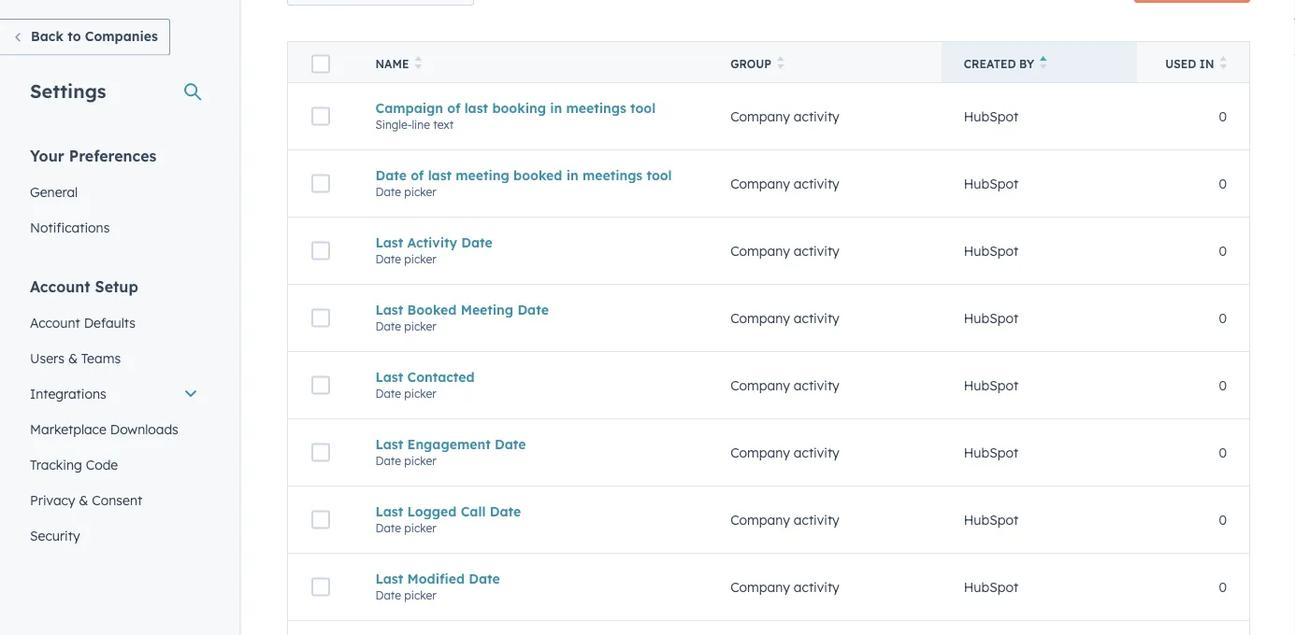 Task type: vqa. For each thing, say whether or not it's contained in the screenshot.


Task type: describe. For each thing, give the bounding box(es) containing it.
last logged call date button
[[375, 504, 686, 520]]

0 for last booked meeting date
[[1219, 310, 1227, 327]]

privacy & consent link
[[19, 483, 209, 518]]

modified
[[407, 571, 465, 587]]

used in button
[[1137, 42, 1250, 83]]

defaults
[[84, 315, 136, 331]]

to
[[68, 28, 81, 44]]

users & teams link
[[19, 341, 209, 376]]

consent
[[92, 492, 142, 509]]

of for campaign
[[447, 100, 460, 116]]

hubspot for campaign of last booking in meetings tool
[[964, 108, 1018, 125]]

tool inside campaign of last booking in meetings tool single-line text
[[630, 100, 656, 116]]

& for privacy
[[79, 492, 88, 509]]

activity for campaign of last booking in meetings tool
[[794, 108, 839, 125]]

general link
[[19, 174, 209, 210]]

last modified date button
[[375, 571, 686, 587]]

line
[[412, 118, 430, 132]]

press to sort. image for used in
[[1220, 56, 1227, 69]]

group button
[[708, 42, 941, 83]]

Search search field
[[287, 0, 474, 6]]

press to sort. element for name
[[415, 56, 422, 72]]

picker inside last booked meeting date date picker
[[404, 320, 436, 334]]

activity for last booked meeting date
[[794, 310, 839, 327]]

hubspot for last engagement date
[[964, 445, 1018, 461]]

tracking code
[[30, 457, 118, 473]]

tool inside date of last meeting booked in meetings tool date picker
[[647, 167, 672, 184]]

security
[[30, 528, 80, 544]]

your
[[30, 146, 64, 165]]

company for last modified date
[[730, 579, 790, 596]]

teams
[[81, 350, 121, 367]]

0 for last engagement date
[[1219, 445, 1227, 461]]

integrations
[[30, 386, 106, 402]]

security link
[[19, 518, 209, 554]]

ascending sort. press to sort descending. image
[[1040, 56, 1047, 69]]

date inside last contacted date picker
[[375, 387, 401, 401]]

company activity for last engagement date
[[730, 445, 839, 461]]

picker inside "last engagement date date picker"
[[404, 454, 436, 468]]

company for last engagement date
[[730, 445, 790, 461]]

privacy & consent
[[30, 492, 142, 509]]

booked
[[407, 302, 457, 318]]

engagement
[[407, 436, 491, 453]]

downloads
[[110, 421, 178, 438]]

used in
[[1165, 57, 1214, 71]]

privacy
[[30, 492, 75, 509]]

marketplace downloads
[[30, 421, 178, 438]]

ascending sort. press to sort descending. element
[[1040, 56, 1047, 72]]

tracking
[[30, 457, 82, 473]]

last booked meeting date date picker
[[375, 302, 549, 334]]

picker inside last activity date date picker
[[404, 252, 436, 266]]

hubspot for last activity date
[[964, 243, 1018, 259]]

users & teams
[[30, 350, 121, 367]]

press to sort. element for used in
[[1220, 56, 1227, 72]]

last for last logged call date
[[375, 504, 403, 520]]

hubspot for last contacted
[[964, 378, 1018, 394]]

company for last contacted
[[730, 378, 790, 394]]

last booked meeting date button
[[375, 302, 686, 318]]

back
[[31, 28, 63, 44]]

activity for date of last meeting booked in meetings tool
[[794, 176, 839, 192]]

last for meeting
[[428, 167, 452, 184]]

company activity for last booked meeting date
[[730, 310, 839, 327]]

settings
[[30, 79, 106, 102]]

integrations button
[[19, 376, 209, 412]]

campaign of last booking in meetings tool single-line text
[[375, 100, 656, 132]]

of for date
[[411, 167, 424, 184]]

last logged call date date picker
[[375, 504, 521, 536]]

& for users
[[68, 350, 78, 367]]

notifications
[[30, 219, 110, 236]]

account setup element
[[19, 276, 209, 554]]

company for date of last meeting booked in meetings tool
[[730, 176, 790, 192]]

tracking code link
[[19, 447, 209, 483]]

press to sort. image for group
[[777, 56, 784, 69]]

0 for last modified date
[[1219, 579, 1227, 596]]

activity for last logged call date
[[794, 512, 839, 529]]

back to companies
[[31, 28, 158, 44]]

single-
[[375, 118, 412, 132]]



Task type: locate. For each thing, give the bounding box(es) containing it.
3 hubspot from the top
[[964, 243, 1018, 259]]

8 hubspot from the top
[[964, 579, 1018, 596]]

last contacted date picker
[[375, 369, 475, 401]]

0 for last activity date
[[1219, 243, 1227, 259]]

1 picker from the top
[[404, 185, 436, 199]]

preferences
[[69, 146, 157, 165]]

in
[[550, 100, 562, 116], [566, 167, 578, 184]]

6 company activity from the top
[[730, 445, 839, 461]]

3 company from the top
[[730, 243, 790, 259]]

campaign
[[375, 100, 443, 116]]

press to sort. image right group
[[777, 56, 784, 69]]

account defaults link
[[19, 305, 209, 341]]

1 account from the top
[[30, 277, 90, 296]]

activity for last engagement date
[[794, 445, 839, 461]]

1 horizontal spatial &
[[79, 492, 88, 509]]

booking
[[492, 100, 546, 116]]

1 last from the top
[[375, 234, 403, 251]]

company activity for last activity date
[[730, 243, 839, 259]]

company for last booked meeting date
[[730, 310, 790, 327]]

users
[[30, 350, 64, 367]]

0 vertical spatial &
[[68, 350, 78, 367]]

1 vertical spatial meetings
[[582, 167, 643, 184]]

campaign of last booking in meetings tool button
[[375, 100, 686, 116]]

3 last from the top
[[375, 369, 403, 385]]

created by
[[964, 57, 1034, 71]]

2 company activity from the top
[[730, 176, 839, 192]]

call
[[461, 504, 486, 520]]

last for last activity date
[[375, 234, 403, 251]]

2 activity from the top
[[794, 176, 839, 192]]

date of last meeting booked in meetings tool button
[[375, 167, 686, 184]]

0
[[1219, 108, 1227, 125], [1219, 176, 1227, 192], [1219, 243, 1227, 259], [1219, 310, 1227, 327], [1219, 378, 1227, 394], [1219, 445, 1227, 461], [1219, 512, 1227, 529], [1219, 579, 1227, 596]]

picker inside last contacted date picker
[[404, 387, 436, 401]]

last left the booked at the left
[[375, 302, 403, 318]]

account
[[30, 277, 90, 296], [30, 315, 80, 331]]

4 hubspot from the top
[[964, 310, 1018, 327]]

5 last from the top
[[375, 504, 403, 520]]

account for account setup
[[30, 277, 90, 296]]

activity for last contacted
[[794, 378, 839, 394]]

date of last meeting booked in meetings tool date picker
[[375, 167, 672, 199]]

6 company from the top
[[730, 445, 790, 461]]

0 for last logged call date
[[1219, 512, 1227, 529]]

1 activity from the top
[[794, 108, 839, 125]]

0 horizontal spatial press to sort. element
[[415, 56, 422, 72]]

in right booking
[[550, 100, 562, 116]]

1 horizontal spatial press to sort. image
[[1220, 56, 1227, 69]]

hubspot for last logged call date
[[964, 512, 1018, 529]]

group
[[730, 57, 771, 71]]

booked
[[513, 167, 562, 184]]

press to sort. image inside group button
[[777, 56, 784, 69]]

last engagement date button
[[375, 436, 686, 453]]

8 0 from the top
[[1219, 579, 1227, 596]]

3 activity from the top
[[794, 243, 839, 259]]

of inside date of last meeting booked in meetings tool date picker
[[411, 167, 424, 184]]

last inside last contacted date picker
[[375, 369, 403, 385]]

picker
[[404, 185, 436, 199], [404, 252, 436, 266], [404, 320, 436, 334], [404, 387, 436, 401], [404, 454, 436, 468], [404, 522, 436, 536], [404, 589, 436, 603]]

company for last logged call date
[[730, 512, 790, 529]]

7 0 from the top
[[1219, 512, 1227, 529]]

6 hubspot from the top
[[964, 445, 1018, 461]]

0 horizontal spatial &
[[68, 350, 78, 367]]

3 0 from the top
[[1219, 243, 1227, 259]]

activity
[[407, 234, 457, 251]]

2 account from the top
[[30, 315, 80, 331]]

activity for last activity date
[[794, 243, 839, 259]]

picker down the logged
[[404, 522, 436, 536]]

2 picker from the top
[[404, 252, 436, 266]]

5 company activity from the top
[[730, 378, 839, 394]]

0 vertical spatial of
[[447, 100, 460, 116]]

2 company from the top
[[730, 176, 790, 192]]

2 press to sort. image from the left
[[1220, 56, 1227, 69]]

in inside campaign of last booking in meetings tool single-line text
[[550, 100, 562, 116]]

last left the logged
[[375, 504, 403, 520]]

last inside last booked meeting date date picker
[[375, 302, 403, 318]]

6 last from the top
[[375, 571, 403, 587]]

name button
[[353, 42, 708, 83]]

last for last booked meeting date
[[375, 302, 403, 318]]

picker inside date of last meeting booked in meetings tool date picker
[[404, 185, 436, 199]]

picker down the booked at the left
[[404, 320, 436, 334]]

press to sort. element for group
[[777, 56, 784, 72]]

hubspot for last modified date
[[964, 579, 1018, 596]]

1 press to sort. element from the left
[[415, 56, 422, 72]]

last for last engagement date
[[375, 436, 403, 453]]

activity for last modified date
[[794, 579, 839, 596]]

5 picker from the top
[[404, 454, 436, 468]]

notifications link
[[19, 210, 209, 245]]

company activity for last contacted
[[730, 378, 839, 394]]

code
[[86, 457, 118, 473]]

0 vertical spatial meetings
[[566, 100, 626, 116]]

tool
[[630, 100, 656, 116], [647, 167, 672, 184]]

meetings right booked
[[582, 167, 643, 184]]

8 company activity from the top
[[730, 579, 839, 596]]

1 vertical spatial tool
[[647, 167, 672, 184]]

marketplace downloads link
[[19, 412, 209, 447]]

of down line on the left top of page
[[411, 167, 424, 184]]

press to sort. element right group
[[777, 56, 784, 72]]

name
[[375, 57, 409, 71]]

company activity for date of last meeting booked in meetings tool
[[730, 176, 839, 192]]

0 for last contacted
[[1219, 378, 1227, 394]]

meetings inside date of last meeting booked in meetings tool date picker
[[582, 167, 643, 184]]

meeting
[[461, 302, 513, 318]]

4 company activity from the top
[[730, 310, 839, 327]]

meeting
[[456, 167, 509, 184]]

hubspot for last booked meeting date
[[964, 310, 1018, 327]]

last inside "last engagement date date picker"
[[375, 436, 403, 453]]

press to sort. image
[[415, 56, 422, 69]]

back to companies link
[[0, 19, 170, 56]]

company
[[730, 108, 790, 125], [730, 176, 790, 192], [730, 243, 790, 259], [730, 310, 790, 327], [730, 378, 790, 394], [730, 445, 790, 461], [730, 512, 790, 529], [730, 579, 790, 596]]

3 company activity from the top
[[730, 243, 839, 259]]

1 vertical spatial account
[[30, 315, 80, 331]]

picker down modified
[[404, 589, 436, 603]]

6 picker from the top
[[404, 522, 436, 536]]

4 last from the top
[[375, 436, 403, 453]]

your preferences
[[30, 146, 157, 165]]

companies
[[85, 28, 158, 44]]

company activity for campaign of last booking in meetings tool
[[730, 108, 839, 125]]

& right users
[[68, 350, 78, 367]]

1 0 from the top
[[1219, 108, 1227, 125]]

marketplace
[[30, 421, 106, 438]]

0 vertical spatial account
[[30, 277, 90, 296]]

last for last modified date
[[375, 571, 403, 587]]

in
[[1200, 57, 1214, 71]]

in inside date of last meeting booked in meetings tool date picker
[[566, 167, 578, 184]]

1 hubspot from the top
[[964, 108, 1018, 125]]

account inside account defaults link
[[30, 315, 80, 331]]

picker down contacted
[[404, 387, 436, 401]]

4 0 from the top
[[1219, 310, 1227, 327]]

2 0 from the top
[[1219, 176, 1227, 192]]

last inside last activity date date picker
[[375, 234, 403, 251]]

2 last from the top
[[375, 302, 403, 318]]

press to sort. element inside group button
[[777, 56, 784, 72]]

account for account defaults
[[30, 315, 80, 331]]

2 hubspot from the top
[[964, 176, 1018, 192]]

last left modified
[[375, 571, 403, 587]]

2 horizontal spatial press to sort. element
[[1220, 56, 1227, 72]]

meetings right booking
[[566, 100, 626, 116]]

1 press to sort. image from the left
[[777, 56, 784, 69]]

7 hubspot from the top
[[964, 512, 1018, 529]]

3 press to sort. element from the left
[[1220, 56, 1227, 72]]

1 company activity from the top
[[730, 108, 839, 125]]

created
[[964, 57, 1016, 71]]

company activity for last logged call date
[[730, 512, 839, 529]]

last
[[375, 234, 403, 251], [375, 302, 403, 318], [375, 369, 403, 385], [375, 436, 403, 453], [375, 504, 403, 520], [375, 571, 403, 587]]

used
[[1165, 57, 1196, 71]]

company for last activity date
[[730, 243, 790, 259]]

general
[[30, 184, 78, 200]]

logged
[[407, 504, 457, 520]]

& inside "link"
[[68, 350, 78, 367]]

last activity date button
[[375, 234, 686, 251]]

2 press to sort. element from the left
[[777, 56, 784, 72]]

7 activity from the top
[[794, 512, 839, 529]]

picker up activity
[[404, 185, 436, 199]]

company activity
[[730, 108, 839, 125], [730, 176, 839, 192], [730, 243, 839, 259], [730, 310, 839, 327], [730, 378, 839, 394], [730, 445, 839, 461], [730, 512, 839, 529], [730, 579, 839, 596]]

5 0 from the top
[[1219, 378, 1227, 394]]

7 company from the top
[[730, 512, 790, 529]]

last engagement date date picker
[[375, 436, 526, 468]]

date
[[375, 167, 407, 184], [375, 185, 401, 199], [461, 234, 493, 251], [375, 252, 401, 266], [517, 302, 549, 318], [375, 320, 401, 334], [375, 387, 401, 401], [495, 436, 526, 453], [375, 454, 401, 468], [490, 504, 521, 520], [375, 522, 401, 536], [469, 571, 500, 587], [375, 589, 401, 603]]

press to sort. image inside used in button
[[1220, 56, 1227, 69]]

company activity for last modified date
[[730, 579, 839, 596]]

1 company from the top
[[730, 108, 790, 125]]

last
[[464, 100, 488, 116], [428, 167, 452, 184]]

last inside last modified date date picker
[[375, 571, 403, 587]]

press to sort. element inside used in button
[[1220, 56, 1227, 72]]

8 company from the top
[[730, 579, 790, 596]]

picker down engagement
[[404, 454, 436, 468]]

press to sort. image
[[777, 56, 784, 69], [1220, 56, 1227, 69]]

of
[[447, 100, 460, 116], [411, 167, 424, 184]]

of up the text
[[447, 100, 460, 116]]

picker down activity
[[404, 252, 436, 266]]

meetings inside campaign of last booking in meetings tool single-line text
[[566, 100, 626, 116]]

created by button
[[941, 42, 1137, 83]]

account setup
[[30, 277, 138, 296]]

last modified date date picker
[[375, 571, 500, 603]]

0 vertical spatial in
[[550, 100, 562, 116]]

8 activity from the top
[[794, 579, 839, 596]]

1 vertical spatial in
[[566, 167, 578, 184]]

last for booking
[[464, 100, 488, 116]]

0 vertical spatial tool
[[630, 100, 656, 116]]

company for campaign of last booking in meetings tool
[[730, 108, 790, 125]]

account up account defaults
[[30, 277, 90, 296]]

last inside campaign of last booking in meetings tool single-line text
[[464, 100, 488, 116]]

press to sort. element right name at the left of page
[[415, 56, 422, 72]]

4 activity from the top
[[794, 310, 839, 327]]

text
[[433, 118, 454, 132]]

1 horizontal spatial of
[[447, 100, 460, 116]]

last left meeting
[[428, 167, 452, 184]]

1 horizontal spatial last
[[464, 100, 488, 116]]

7 picker from the top
[[404, 589, 436, 603]]

last activity date date picker
[[375, 234, 493, 266]]

picker inside last modified date date picker
[[404, 589, 436, 603]]

6 activity from the top
[[794, 445, 839, 461]]

1 vertical spatial of
[[411, 167, 424, 184]]

account up users
[[30, 315, 80, 331]]

hubspot
[[964, 108, 1018, 125], [964, 176, 1018, 192], [964, 243, 1018, 259], [964, 310, 1018, 327], [964, 378, 1018, 394], [964, 445, 1018, 461], [964, 512, 1018, 529], [964, 579, 1018, 596]]

0 horizontal spatial of
[[411, 167, 424, 184]]

press to sort. element inside 'name' button
[[415, 56, 422, 72]]

1 vertical spatial last
[[428, 167, 452, 184]]

contacted
[[407, 369, 475, 385]]

last inside date of last meeting booked in meetings tool date picker
[[428, 167, 452, 184]]

0 for date of last meeting booked in meetings tool
[[1219, 176, 1227, 192]]

1 horizontal spatial press to sort. element
[[777, 56, 784, 72]]

1 horizontal spatial in
[[566, 167, 578, 184]]

5 hubspot from the top
[[964, 378, 1018, 394]]

meetings
[[566, 100, 626, 116], [582, 167, 643, 184]]

last left activity
[[375, 234, 403, 251]]

in right booked
[[566, 167, 578, 184]]

0 horizontal spatial press to sort. image
[[777, 56, 784, 69]]

last contacted button
[[375, 369, 686, 385]]

0 vertical spatial last
[[464, 100, 488, 116]]

by
[[1019, 57, 1034, 71]]

5 activity from the top
[[794, 378, 839, 394]]

account defaults
[[30, 315, 136, 331]]

picker inside last logged call date date picker
[[404, 522, 436, 536]]

last for last contacted
[[375, 369, 403, 385]]

setup
[[95, 277, 138, 296]]

6 0 from the top
[[1219, 445, 1227, 461]]

last left engagement
[[375, 436, 403, 453]]

press to sort. image right in
[[1220, 56, 1227, 69]]

& right privacy
[[79, 492, 88, 509]]

0 for campaign of last booking in meetings tool
[[1219, 108, 1227, 125]]

hubspot for date of last meeting booked in meetings tool
[[964, 176, 1018, 192]]

&
[[68, 350, 78, 367], [79, 492, 88, 509]]

last left booking
[[464, 100, 488, 116]]

press to sort. element right in
[[1220, 56, 1227, 72]]

5 company from the top
[[730, 378, 790, 394]]

4 picker from the top
[[404, 387, 436, 401]]

0 horizontal spatial in
[[550, 100, 562, 116]]

3 picker from the top
[[404, 320, 436, 334]]

your preferences element
[[19, 145, 209, 245]]

of inside campaign of last booking in meetings tool single-line text
[[447, 100, 460, 116]]

press to sort. element
[[415, 56, 422, 72], [777, 56, 784, 72], [1220, 56, 1227, 72]]

activity
[[794, 108, 839, 125], [794, 176, 839, 192], [794, 243, 839, 259], [794, 310, 839, 327], [794, 378, 839, 394], [794, 445, 839, 461], [794, 512, 839, 529], [794, 579, 839, 596]]

1 vertical spatial &
[[79, 492, 88, 509]]

last left contacted
[[375, 369, 403, 385]]

7 company activity from the top
[[730, 512, 839, 529]]

4 company from the top
[[730, 310, 790, 327]]

0 horizontal spatial last
[[428, 167, 452, 184]]

last inside last logged call date date picker
[[375, 504, 403, 520]]



